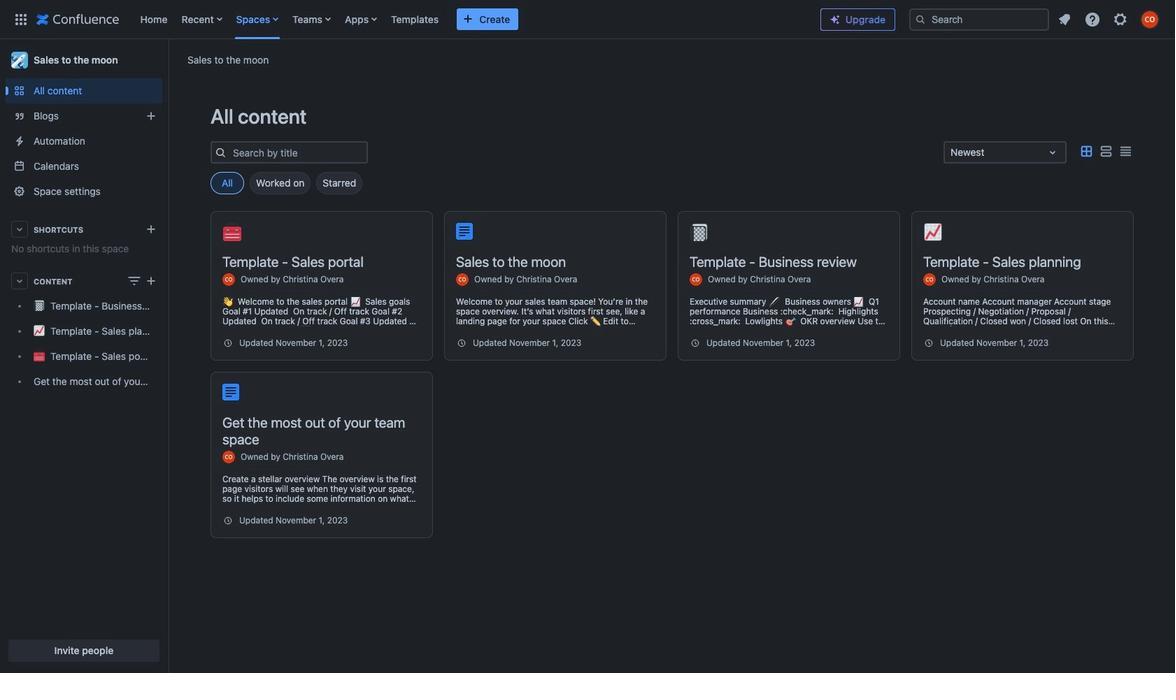 Task type: locate. For each thing, give the bounding box(es) containing it.
0 vertical spatial page image
[[456, 223, 473, 240]]

:chart_with_upwards_trend: image
[[924, 223, 942, 241], [924, 223, 942, 241]]

list
[[133, 0, 809, 39], [1052, 7, 1167, 32]]

banner
[[0, 0, 1175, 42]]

0 horizontal spatial page image
[[222, 384, 239, 401]]

compact list image
[[1117, 143, 1134, 160]]

1 vertical spatial page image
[[222, 384, 239, 401]]

Search field
[[909, 8, 1049, 30]]

tree
[[6, 294, 162, 394]]

global element
[[8, 0, 809, 39]]

None search field
[[909, 8, 1049, 30]]

change view image
[[126, 273, 143, 290]]

0 horizontal spatial list
[[133, 0, 809, 39]]

search image
[[915, 14, 926, 25]]

1 horizontal spatial list
[[1052, 7, 1167, 32]]

list image
[[1097, 143, 1114, 160]]

tree inside space element
[[6, 294, 162, 394]]

profile picture image
[[222, 273, 235, 286], [456, 273, 469, 286], [690, 273, 702, 286], [923, 273, 936, 286], [222, 451, 235, 464]]

page image
[[456, 223, 473, 240], [222, 384, 239, 401]]

cards image
[[1078, 143, 1095, 160]]

space element
[[0, 39, 168, 674]]

open image
[[1044, 144, 1061, 161]]

confluence image
[[36, 11, 119, 28], [36, 11, 119, 28]]

premium image
[[830, 14, 841, 25]]

None text field
[[951, 145, 953, 159]]

list for appswitcher icon
[[133, 0, 809, 39]]

list for premium icon
[[1052, 7, 1167, 32]]

:toolbox: image
[[223, 223, 241, 241]]

appswitcher icon image
[[13, 11, 29, 28]]

Search by title field
[[229, 143, 366, 162]]

help icon image
[[1084, 11, 1101, 28]]

:toolbox: image
[[223, 223, 241, 241]]



Task type: vqa. For each thing, say whether or not it's contained in the screenshot.
:chart_with_upwards_trend: icon
yes



Task type: describe. For each thing, give the bounding box(es) containing it.
collapse sidebar image
[[152, 46, 183, 74]]

settings icon image
[[1112, 11, 1129, 28]]

create a blog image
[[143, 108, 159, 124]]

1 horizontal spatial page image
[[456, 223, 473, 240]]

notification icon image
[[1056, 11, 1073, 28]]

add shortcut image
[[143, 221, 159, 238]]

:notebook: image
[[690, 223, 709, 241]]

:notebook: image
[[690, 223, 709, 241]]

create image
[[143, 273, 159, 290]]



